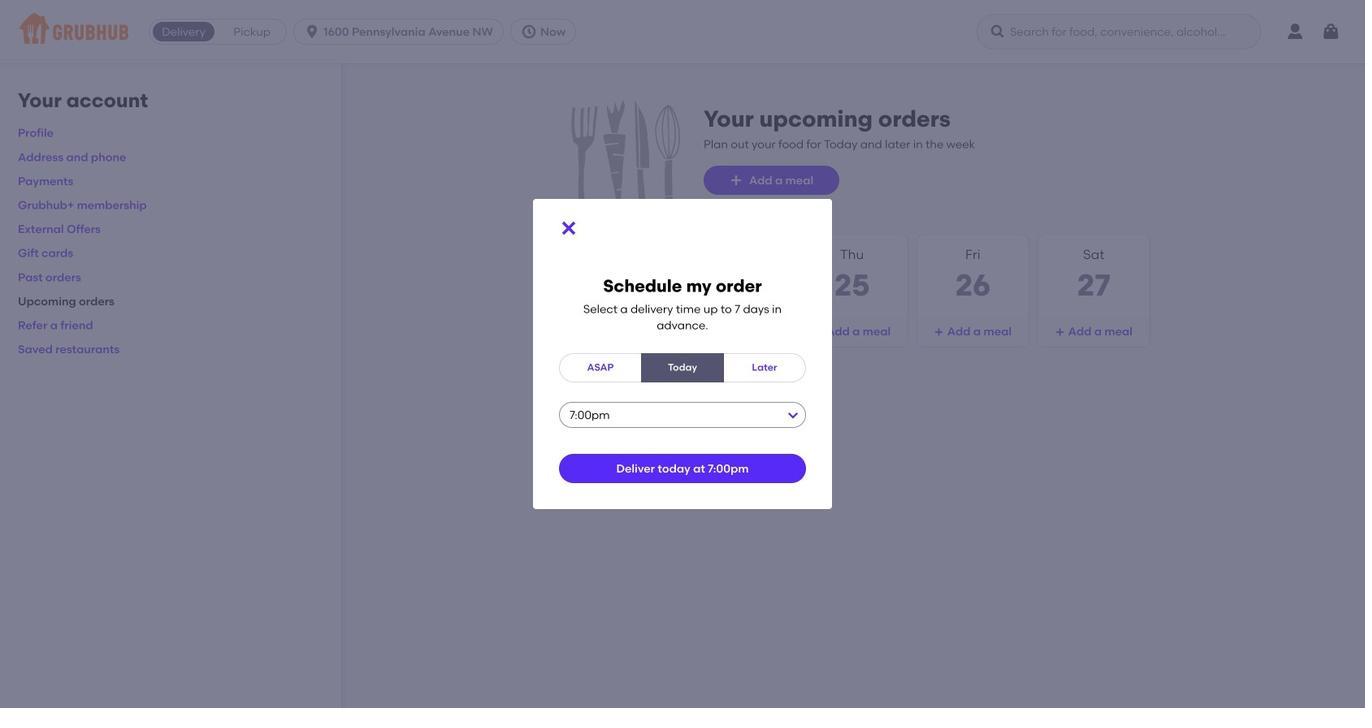 Task type: locate. For each thing, give the bounding box(es) containing it.
1 horizontal spatial svg image
[[693, 328, 703, 338]]

svg image
[[521, 24, 537, 40], [990, 24, 1006, 40], [693, 328, 703, 338]]

2 horizontal spatial svg image
[[990, 24, 1006, 40]]

svg image
[[1322, 22, 1341, 41], [304, 24, 320, 40], [730, 174, 743, 187], [559, 219, 579, 238], [935, 328, 944, 338], [1056, 328, 1065, 338]]



Task type: vqa. For each thing, say whether or not it's contained in the screenshot.
svg image to the middle
yes



Task type: describe. For each thing, give the bounding box(es) containing it.
0 horizontal spatial svg image
[[521, 24, 537, 40]]

main navigation navigation
[[0, 0, 1366, 63]]



